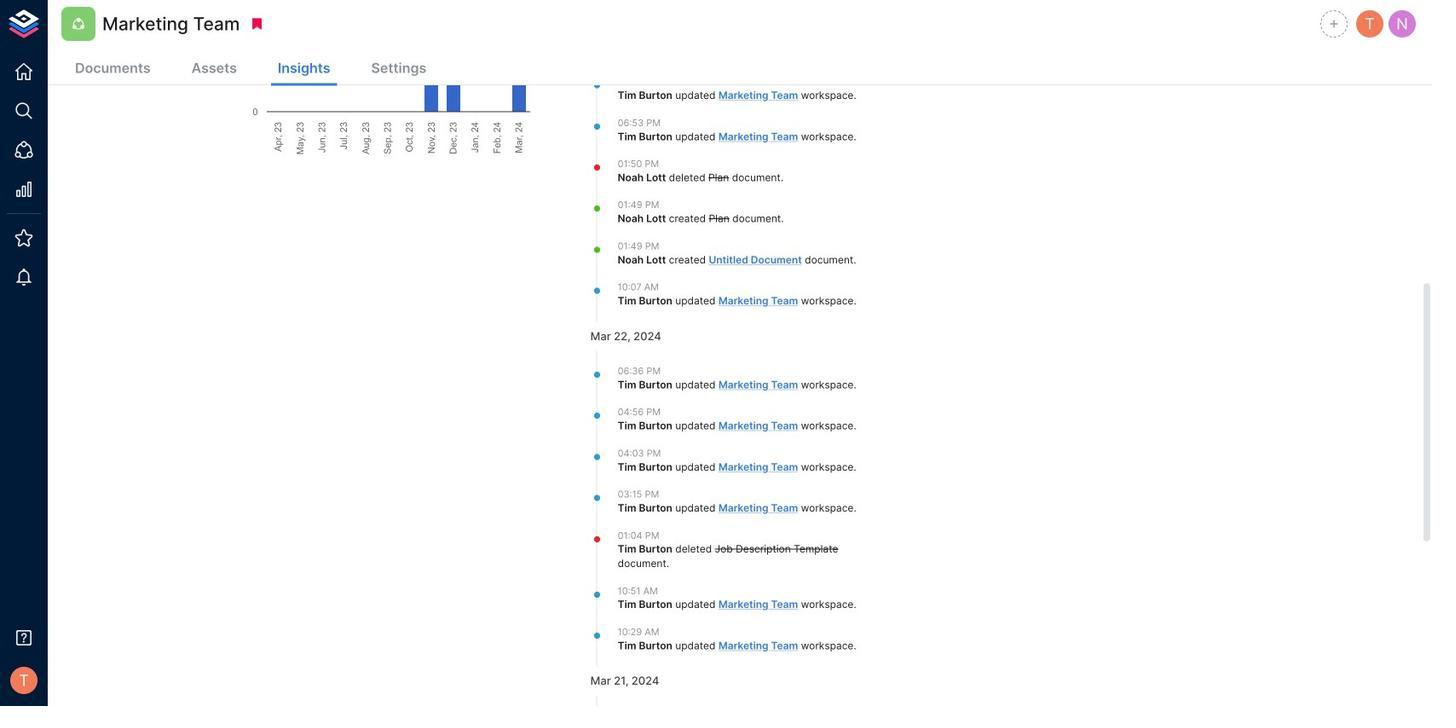 Task type: locate. For each thing, give the bounding box(es) containing it.
remove bookmark image
[[249, 16, 265, 32]]



Task type: describe. For each thing, give the bounding box(es) containing it.
a chart. image
[[244, 0, 553, 155]]

a chart. element
[[244, 0, 553, 155]]



Task type: vqa. For each thing, say whether or not it's contained in the screenshot.
Unpin icon
no



